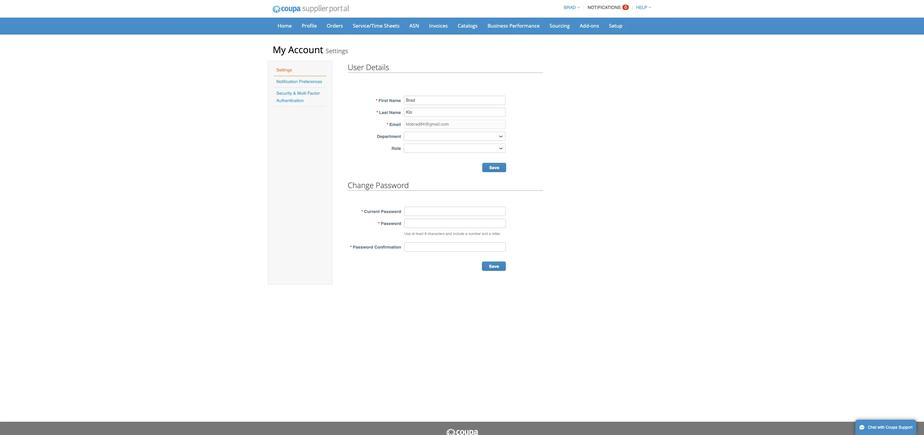 Task type: vqa. For each thing, say whether or not it's contained in the screenshot.
right changes
no



Task type: describe. For each thing, give the bounding box(es) containing it.
security & multi factor authentication link
[[277, 91, 320, 103]]

save for first save button from the top of the page
[[490, 165, 500, 170]]

settings link
[[277, 67, 292, 72]]

* for * current password
[[362, 209, 363, 214]]

last
[[379, 110, 388, 115]]

2 save button from the top
[[482, 262, 507, 271]]

least
[[416, 232, 424, 236]]

use at least 8 characters and include a number and a letter.
[[405, 232, 501, 236]]

chat with coupa support
[[869, 425, 913, 430]]

save for 1st save button from the bottom of the page
[[489, 264, 500, 269]]

performance
[[510, 22, 540, 29]]

home link
[[274, 21, 296, 31]]

1 a from the left
[[466, 232, 468, 236]]

home
[[278, 22, 292, 29]]

invoices
[[429, 22, 448, 29]]

use
[[405, 232, 411, 236]]

* last name
[[377, 110, 401, 115]]

business
[[488, 22, 509, 29]]

8
[[425, 232, 427, 236]]

chat
[[869, 425, 877, 430]]

password for * password confirmation
[[353, 245, 374, 250]]

settings inside my account settings
[[326, 47, 348, 55]]

notification preferences
[[277, 79, 323, 84]]

name for * last name
[[390, 110, 401, 115]]

preferences
[[299, 79, 323, 84]]

asn link
[[406, 21, 424, 31]]

my account settings
[[273, 43, 348, 56]]

0
[[625, 5, 628, 10]]

user details
[[348, 62, 390, 72]]

add-ons link
[[576, 21, 604, 31]]

with
[[878, 425, 885, 430]]

change password
[[348, 180, 409, 191]]

catalogs link
[[454, 21, 482, 31]]

number
[[469, 232, 481, 236]]

details
[[366, 62, 390, 72]]

chat with coupa support button
[[856, 420, 917, 435]]

1 save button from the top
[[483, 163, 507, 172]]

department
[[377, 134, 401, 139]]

add-
[[580, 22, 591, 29]]

factor
[[308, 91, 320, 96]]

service/time
[[353, 22, 383, 29]]

catalogs
[[458, 22, 478, 29]]

at
[[412, 232, 415, 236]]

invoices link
[[425, 21, 453, 31]]

ons
[[591, 22, 600, 29]]

coupa
[[887, 425, 898, 430]]

2 a from the left
[[489, 232, 491, 236]]

orders
[[327, 22, 343, 29]]

my
[[273, 43, 286, 56]]

role
[[392, 146, 401, 151]]

* for * password
[[379, 221, 380, 226]]

multi
[[298, 91, 307, 96]]

help link
[[634, 5, 652, 10]]

letter.
[[492, 232, 501, 236]]

help
[[637, 5, 648, 10]]



Task type: locate. For each thing, give the bounding box(es) containing it.
notification
[[277, 79, 298, 84]]

sourcing
[[550, 22, 570, 29]]

1 name from the top
[[390, 98, 401, 103]]

* current password
[[362, 209, 402, 214]]

0 vertical spatial save
[[490, 165, 500, 170]]

password up * password
[[381, 209, 402, 214]]

profile
[[302, 22, 317, 29]]

password for change password
[[376, 180, 409, 191]]

add-ons
[[580, 22, 600, 29]]

* for * email
[[387, 122, 389, 127]]

1 and from the left
[[446, 232, 452, 236]]

save
[[490, 165, 500, 170], [489, 264, 500, 269]]

brad link
[[561, 5, 580, 10]]

1 horizontal spatial settings
[[326, 47, 348, 55]]

name
[[390, 98, 401, 103], [390, 110, 401, 115]]

service/time sheets link
[[349, 21, 404, 31]]

brad
[[564, 5, 576, 10]]

navigation
[[561, 1, 652, 14]]

coupa supplier portal image
[[268, 1, 354, 18], [446, 429, 479, 435]]

confirmation
[[375, 245, 402, 250]]

characters
[[428, 232, 445, 236]]

0 vertical spatial coupa supplier portal image
[[268, 1, 354, 18]]

*
[[376, 98, 378, 103], [377, 110, 378, 115], [387, 122, 389, 127], [362, 209, 363, 214], [379, 221, 380, 226], [350, 245, 352, 250]]

password left confirmation
[[353, 245, 374, 250]]

2 name from the top
[[390, 110, 401, 115]]

0 horizontal spatial a
[[466, 232, 468, 236]]

setup
[[610, 22, 623, 29]]

password
[[376, 180, 409, 191], [381, 209, 402, 214], [381, 221, 402, 226], [353, 245, 374, 250]]

0 horizontal spatial and
[[446, 232, 452, 236]]

1 vertical spatial save button
[[482, 262, 507, 271]]

email
[[390, 122, 401, 127]]

1 horizontal spatial and
[[482, 232, 488, 236]]

business performance
[[488, 22, 540, 29]]

2 and from the left
[[482, 232, 488, 236]]

security
[[277, 91, 292, 96]]

&
[[293, 91, 296, 96]]

security & multi factor authentication
[[277, 91, 320, 103]]

1 save from the top
[[490, 165, 500, 170]]

orders link
[[323, 21, 348, 31]]

service/time sheets
[[353, 22, 400, 29]]

asn
[[410, 22, 420, 29]]

first
[[379, 98, 388, 103]]

* for * first name
[[376, 98, 378, 103]]

include
[[453, 232, 465, 236]]

user
[[348, 62, 364, 72]]

2 save from the top
[[489, 264, 500, 269]]

1 horizontal spatial coupa supplier portal image
[[446, 429, 479, 435]]

support
[[899, 425, 913, 430]]

1 vertical spatial settings
[[277, 67, 292, 72]]

notifications
[[588, 5, 621, 10]]

notification preferences link
[[277, 79, 323, 84]]

settings
[[326, 47, 348, 55], [277, 67, 292, 72]]

None text field
[[404, 96, 506, 105]]

setup link
[[605, 21, 627, 31]]

change
[[348, 180, 374, 191]]

password up * current password on the top of page
[[376, 180, 409, 191]]

sheets
[[384, 22, 400, 29]]

* password confirmation
[[350, 245, 402, 250]]

0 horizontal spatial coupa supplier portal image
[[268, 1, 354, 18]]

name right last
[[390, 110, 401, 115]]

save button
[[483, 163, 507, 172], [482, 262, 507, 271]]

* password
[[379, 221, 402, 226]]

0 horizontal spatial settings
[[277, 67, 292, 72]]

* email
[[387, 122, 401, 127]]

a right include
[[466, 232, 468, 236]]

sourcing link
[[546, 21, 575, 31]]

a
[[466, 232, 468, 236], [489, 232, 491, 236]]

None text field
[[404, 108, 506, 117], [404, 120, 506, 129], [404, 108, 506, 117], [404, 120, 506, 129]]

1 vertical spatial name
[[390, 110, 401, 115]]

1 vertical spatial coupa supplier portal image
[[446, 429, 479, 435]]

settings up notification at left top
[[277, 67, 292, 72]]

1 vertical spatial save
[[489, 264, 500, 269]]

password for * password
[[381, 221, 402, 226]]

None password field
[[405, 207, 506, 216], [405, 219, 506, 228], [405, 242, 506, 252], [405, 207, 506, 216], [405, 219, 506, 228], [405, 242, 506, 252]]

profile link
[[298, 21, 321, 31]]

account
[[288, 43, 324, 56]]

and
[[446, 232, 452, 236], [482, 232, 488, 236]]

notifications 0
[[588, 5, 628, 10]]

current
[[364, 209, 380, 214]]

a left letter.
[[489, 232, 491, 236]]

password down * current password on the top of page
[[381, 221, 402, 226]]

settings up the user
[[326, 47, 348, 55]]

name right first
[[390, 98, 401, 103]]

authentication
[[277, 98, 304, 103]]

0 vertical spatial settings
[[326, 47, 348, 55]]

0 vertical spatial save button
[[483, 163, 507, 172]]

and right number
[[482, 232, 488, 236]]

0 vertical spatial name
[[390, 98, 401, 103]]

name for * first name
[[390, 98, 401, 103]]

navigation containing notifications 0
[[561, 1, 652, 14]]

* for * last name
[[377, 110, 378, 115]]

* for * password confirmation
[[350, 245, 352, 250]]

business performance link
[[484, 21, 544, 31]]

* first name
[[376, 98, 401, 103]]

and left include
[[446, 232, 452, 236]]

1 horizontal spatial a
[[489, 232, 491, 236]]



